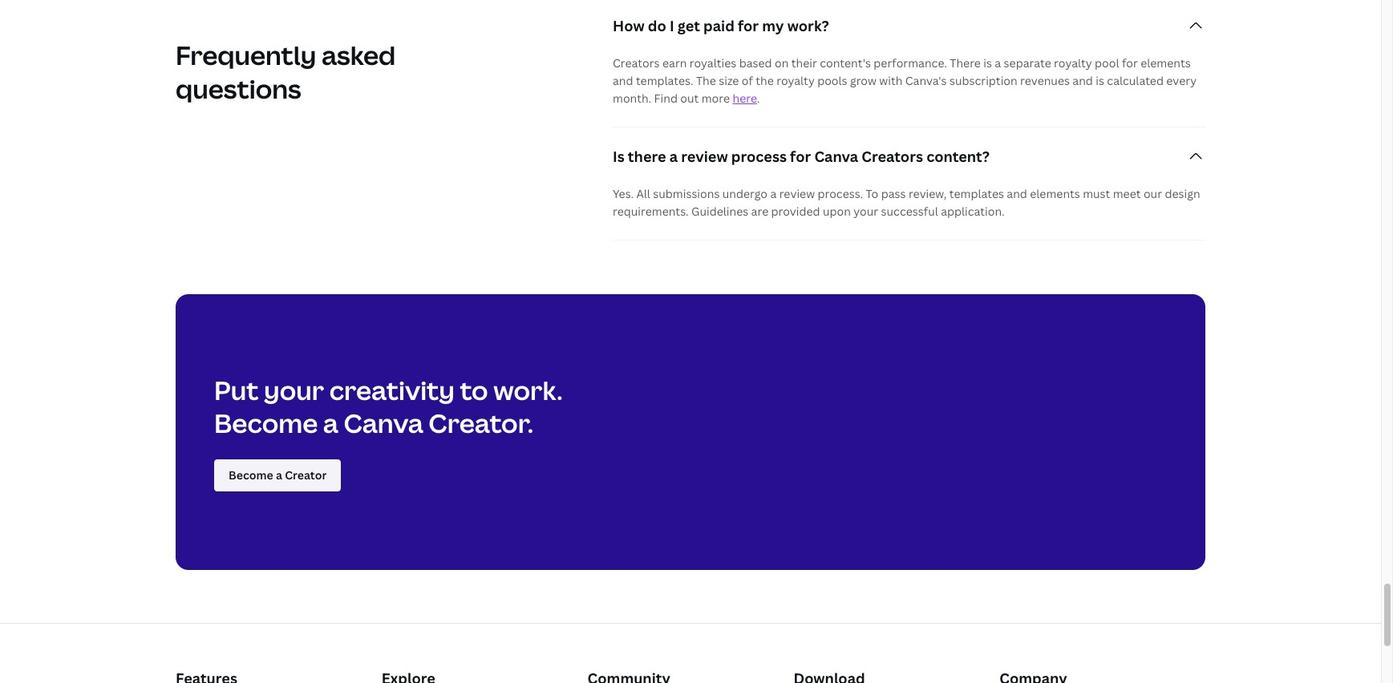 Task type: locate. For each thing, give the bounding box(es) containing it.
yes. all submissions undergo a review process. to pass review, templates and elements must meet our design requirements. guidelines are provided upon your successful application.
[[613, 186, 1200, 219]]

1 vertical spatial elements
[[1030, 186, 1080, 201]]

there
[[950, 55, 981, 71]]

i
[[670, 16, 674, 35]]

here link
[[733, 91, 757, 106]]

your inside yes. all submissions undergo a review process. to pass review, templates and elements must meet our design requirements. guidelines are provided upon your successful application.
[[854, 204, 878, 219]]

all
[[636, 186, 650, 201]]

0 horizontal spatial creators
[[613, 55, 660, 71]]

my
[[762, 16, 784, 35]]

0 horizontal spatial royalty
[[776, 73, 815, 88]]

process.
[[818, 186, 863, 201]]

for left my
[[738, 16, 759, 35]]

creators inside creators earn royalties based on their content's performance. there is a separate royalty pool for elements and templates. the size of the royalty pools grow with canva's subscription revenues and is calculated every month. find out more
[[613, 55, 660, 71]]

elements inside yes. all submissions undergo a review process. to pass review, templates and elements must meet our design requirements. guidelines are provided upon your successful application.
[[1030, 186, 1080, 201]]

your right put
[[264, 373, 324, 407]]

guidelines
[[691, 204, 748, 219]]

pools
[[817, 73, 847, 88]]

is down 'pool'
[[1096, 73, 1104, 88]]

royalty down their
[[776, 73, 815, 88]]

templates.
[[636, 73, 693, 88]]

0 vertical spatial is
[[983, 55, 992, 71]]

1 horizontal spatial canva
[[814, 147, 858, 166]]

creativity
[[329, 373, 455, 407]]

requirements.
[[613, 204, 689, 219]]

1 horizontal spatial elements
[[1141, 55, 1191, 71]]

work.
[[493, 373, 563, 407]]

is
[[613, 147, 625, 166]]

0 vertical spatial elements
[[1141, 55, 1191, 71]]

for up 'calculated'
[[1122, 55, 1138, 71]]

submissions
[[653, 186, 720, 201]]

to
[[866, 186, 878, 201]]

0 horizontal spatial canva
[[344, 406, 423, 440]]

meet
[[1113, 186, 1141, 201]]

0 horizontal spatial elements
[[1030, 186, 1080, 201]]

1 vertical spatial review
[[779, 186, 815, 201]]

and inside yes. all submissions undergo a review process. to pass review, templates and elements must meet our design requirements. guidelines are provided upon your successful application.
[[1007, 186, 1027, 201]]

pass
[[881, 186, 906, 201]]

content's
[[820, 55, 871, 71]]

the
[[756, 73, 774, 88]]

0 horizontal spatial for
[[738, 16, 759, 35]]

review up provided at the right of the page
[[779, 186, 815, 201]]

do
[[648, 16, 666, 35]]

based
[[739, 55, 772, 71]]

a inside "dropdown button"
[[669, 147, 678, 166]]

put
[[214, 373, 259, 407]]

your
[[854, 204, 878, 219], [264, 373, 324, 407]]

1 horizontal spatial review
[[779, 186, 815, 201]]

your down to
[[854, 204, 878, 219]]

content?
[[926, 147, 990, 166]]

to
[[460, 373, 488, 407]]

review up submissions at top
[[681, 147, 728, 166]]

0 horizontal spatial your
[[264, 373, 324, 407]]

1 horizontal spatial and
[[1007, 186, 1027, 201]]

0 vertical spatial canva
[[814, 147, 858, 166]]

and up month.
[[613, 73, 633, 88]]

2 vertical spatial for
[[790, 147, 811, 166]]

get
[[677, 16, 700, 35]]

creator.
[[429, 406, 533, 440]]

0 vertical spatial creators
[[613, 55, 660, 71]]

for inside is there a review process for canva creators content? "dropdown button"
[[790, 147, 811, 166]]

and right templates
[[1007, 186, 1027, 201]]

elements up every on the right top of the page
[[1141, 55, 1191, 71]]

0 vertical spatial your
[[854, 204, 878, 219]]

1 vertical spatial canva
[[344, 406, 423, 440]]

for inside how do i get paid for my work? dropdown button
[[738, 16, 759, 35]]

1 vertical spatial creators
[[862, 147, 923, 166]]

2 horizontal spatial and
[[1073, 73, 1093, 88]]

calculated
[[1107, 73, 1164, 88]]

review inside yes. all submissions undergo a review process. to pass review, templates and elements must meet our design requirements. guidelines are provided upon your successful application.
[[779, 186, 815, 201]]

royalty up revenues in the right of the page
[[1054, 55, 1092, 71]]

and
[[613, 73, 633, 88], [1073, 73, 1093, 88], [1007, 186, 1027, 201]]

0 vertical spatial review
[[681, 147, 728, 166]]

pool
[[1095, 55, 1119, 71]]

elements left must at the right top of the page
[[1030, 186, 1080, 201]]

1 vertical spatial is
[[1096, 73, 1104, 88]]

2 horizontal spatial for
[[1122, 55, 1138, 71]]

subscription
[[949, 73, 1017, 88]]

0 vertical spatial royalty
[[1054, 55, 1092, 71]]

for for is there a review process for canva creators content?
[[790, 147, 811, 166]]

canva inside "put your creativity to work. become a canva creator."
[[344, 406, 423, 440]]

out
[[680, 91, 699, 106]]

0 vertical spatial for
[[738, 16, 759, 35]]

is
[[983, 55, 992, 71], [1096, 73, 1104, 88]]

creators up templates. at the left top
[[613, 55, 660, 71]]

1 horizontal spatial creators
[[862, 147, 923, 166]]

is up subscription
[[983, 55, 992, 71]]

1 vertical spatial for
[[1122, 55, 1138, 71]]

1 vertical spatial your
[[264, 373, 324, 407]]

elements
[[1141, 55, 1191, 71], [1030, 186, 1080, 201]]

1 horizontal spatial is
[[1096, 73, 1104, 88]]

1 horizontal spatial for
[[790, 147, 811, 166]]

with
[[879, 73, 903, 88]]

every
[[1166, 73, 1197, 88]]

yes.
[[613, 186, 634, 201]]

and right revenues in the right of the page
[[1073, 73, 1093, 88]]

grow
[[850, 73, 876, 88]]

creators up pass
[[862, 147, 923, 166]]

a right become
[[323, 406, 338, 440]]

1 horizontal spatial your
[[854, 204, 878, 219]]

on
[[775, 55, 789, 71]]

a up subscription
[[995, 55, 1001, 71]]

canva
[[814, 147, 858, 166], [344, 406, 423, 440]]

for right process
[[790, 147, 811, 166]]

creators earn royalties based on their content's performance. there is a separate royalty pool for elements and templates. the size of the royalty pools grow with canva's subscription revenues and is calculated every month. find out more
[[613, 55, 1197, 106]]

put your creativity to work. become a canva creator.
[[214, 373, 563, 440]]

process
[[731, 147, 787, 166]]

a right there
[[669, 147, 678, 166]]

0 horizontal spatial review
[[681, 147, 728, 166]]

royalty
[[1054, 55, 1092, 71], [776, 73, 815, 88]]

frequently
[[176, 38, 316, 72]]

templates
[[949, 186, 1004, 201]]

a
[[995, 55, 1001, 71], [669, 147, 678, 166], [770, 186, 777, 201], [323, 406, 338, 440]]

for
[[738, 16, 759, 35], [1122, 55, 1138, 71], [790, 147, 811, 166]]

review
[[681, 147, 728, 166], [779, 186, 815, 201]]

creators
[[613, 55, 660, 71], [862, 147, 923, 166]]

a up provided at the right of the page
[[770, 186, 777, 201]]



Task type: describe. For each thing, give the bounding box(es) containing it.
your inside "put your creativity to work. become a canva creator."
[[264, 373, 324, 407]]

review inside "dropdown button"
[[681, 147, 728, 166]]

asked
[[322, 38, 396, 72]]

earn
[[662, 55, 687, 71]]

of
[[742, 73, 753, 88]]

paid
[[703, 16, 734, 35]]

their
[[791, 55, 817, 71]]

canva inside "dropdown button"
[[814, 147, 858, 166]]

separate
[[1004, 55, 1051, 71]]

is there a review process for canva creators content?
[[613, 147, 990, 166]]

a inside "put your creativity to work. become a canva creator."
[[323, 406, 338, 440]]

.
[[757, 91, 760, 106]]

elements inside creators earn royalties based on their content's performance. there is a separate royalty pool for elements and templates. the size of the royalty pools grow with canva's subscription revenues and is calculated every month. find out more
[[1141, 55, 1191, 71]]

there
[[628, 147, 666, 166]]

0 horizontal spatial and
[[613, 73, 633, 88]]

work?
[[787, 16, 829, 35]]

application.
[[941, 204, 1005, 219]]

frequently asked questions
[[176, 38, 396, 106]]

are
[[751, 204, 768, 219]]

performance.
[[874, 55, 947, 71]]

creators inside is there a review process for canva creators content? "dropdown button"
[[862, 147, 923, 166]]

become
[[214, 406, 318, 440]]

upon
[[823, 204, 851, 219]]

royalties
[[690, 55, 736, 71]]

find
[[654, 91, 678, 106]]

revenues
[[1020, 73, 1070, 88]]

canva's
[[905, 73, 947, 88]]

design
[[1165, 186, 1200, 201]]

how
[[613, 16, 644, 35]]

a inside yes. all submissions undergo a review process. to pass review, templates and elements must meet our design requirements. guidelines are provided upon your successful application.
[[770, 186, 777, 201]]

the
[[696, 73, 716, 88]]

undergo
[[722, 186, 768, 201]]

is there a review process for canva creators content? button
[[613, 128, 1205, 185]]

more
[[702, 91, 730, 106]]

provided
[[771, 204, 820, 219]]

a inside creators earn royalties based on their content's performance. there is a separate royalty pool for elements and templates. the size of the royalty pools grow with canva's subscription revenues and is calculated every month. find out more
[[995, 55, 1001, 71]]

questions
[[176, 71, 301, 106]]

review,
[[909, 186, 947, 201]]

must
[[1083, 186, 1110, 201]]

size
[[719, 73, 739, 88]]

1 vertical spatial royalty
[[776, 73, 815, 88]]

1 horizontal spatial royalty
[[1054, 55, 1092, 71]]

month.
[[613, 91, 651, 106]]

how do i get paid for my work?
[[613, 16, 829, 35]]

here .
[[733, 91, 760, 106]]

0 horizontal spatial is
[[983, 55, 992, 71]]

for inside creators earn royalties based on their content's performance. there is a separate royalty pool for elements and templates. the size of the royalty pools grow with canva's subscription revenues and is calculated every month. find out more
[[1122, 55, 1138, 71]]

here
[[733, 91, 757, 106]]

successful
[[881, 204, 938, 219]]

our
[[1144, 186, 1162, 201]]

for for how do i get paid for my work?
[[738, 16, 759, 35]]

how do i get paid for my work? button
[[613, 0, 1205, 55]]



Task type: vqa. For each thing, say whether or not it's contained in the screenshot.
Side Panel "tab list"
no



